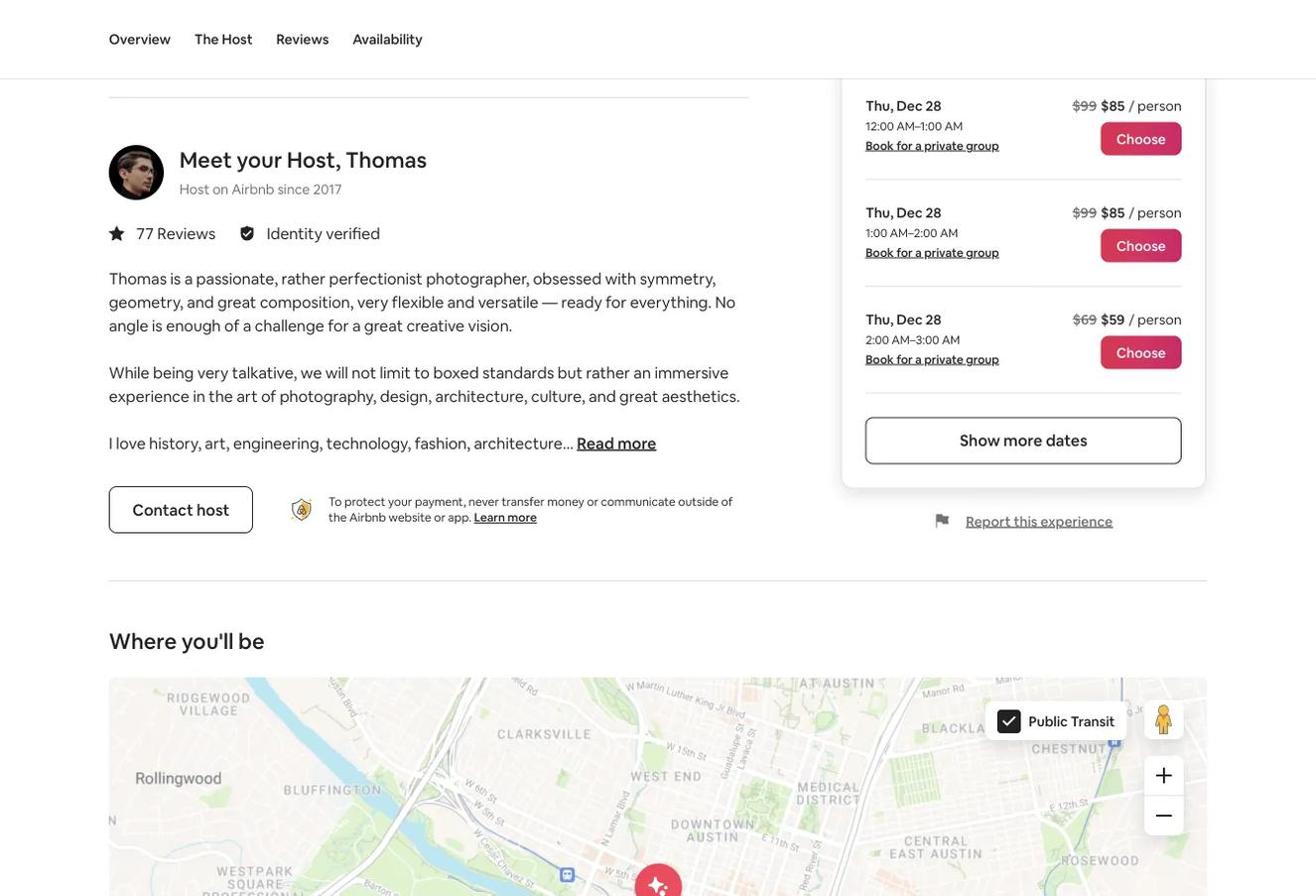 Task type: vqa. For each thing, say whether or not it's contained in the screenshot.
the "$85" to the top
yes



Task type: locate. For each thing, give the bounding box(es) containing it.
is down geometry,
[[153, 318, 164, 338]]

3 book for a private group link from the top
[[873, 354, 1007, 370]]

28 inside 'thu, dec 28 1:00 am–2:00 am book for a private group'
[[933, 205, 949, 223]]

a down "am–3:00"
[[923, 354, 929, 370]]

read
[[582, 436, 619, 457]]

1 / from the top
[[1138, 97, 1144, 115]]

choose link for thu, dec 28 12:00 am–1:00 am book for a private group
[[1110, 123, 1191, 157]]

for down the am–1:00
[[904, 139, 920, 154]]

3 group from the top
[[974, 354, 1007, 370]]

2 vertical spatial thu,
[[873, 313, 901, 331]]

0 vertical spatial thu,
[[873, 97, 901, 115]]

0 vertical spatial thomas
[[348, 147, 430, 175]]

and up enough
[[188, 294, 216, 314]]

meet
[[181, 147, 234, 175]]

group
[[974, 139, 1007, 154], [974, 247, 1007, 262], [974, 354, 1007, 370]]

1 vertical spatial of
[[263, 389, 278, 409]]

3 28 from the top
[[933, 313, 949, 331]]

or right the money
[[592, 498, 603, 514]]

1 vertical spatial the
[[331, 514, 350, 529]]

private down am–2:00 at the top right of the page
[[932, 247, 971, 262]]

your
[[238, 147, 284, 175], [391, 498, 416, 514]]

private for thu, dec 28 12:00 am–1:00 am book for a private group
[[932, 139, 971, 154]]

very down perfectionist
[[360, 294, 392, 314]]

great
[[219, 294, 258, 314], [367, 318, 406, 338], [624, 389, 664, 409]]

28 up the am–1:00
[[933, 97, 949, 115]]

3 dec from the top
[[904, 313, 930, 331]]

2 book for a private group link from the top
[[873, 247, 1007, 262]]

for for thu, dec 28 12:00 am–1:00 am book for a private group
[[904, 139, 920, 154]]

2 choose link from the top
[[1110, 231, 1191, 264]]

is up geometry,
[[172, 270, 182, 291]]

0 horizontal spatial experience
[[110, 389, 191, 409]]

thu, inside 'thu, dec 28 1:00 am–2:00 am book for a private group'
[[873, 205, 901, 223]]

28 for thu, dec 28 2:00 am–3:00 am book for a private group
[[933, 313, 949, 331]]

0 horizontal spatial thomas
[[110, 270, 168, 291]]

on
[[214, 182, 230, 200]]

airbnb
[[233, 182, 277, 200], [352, 514, 389, 529]]

1 $99 $85 / person from the top
[[1081, 97, 1191, 115]]

2 vertical spatial 28
[[933, 313, 949, 331]]

dec up "am–3:00"
[[904, 313, 930, 331]]

1 vertical spatial $99
[[1081, 205, 1106, 223]]

dec up the am–1:00
[[904, 97, 930, 115]]

1 vertical spatial $99 $85 / person
[[1081, 205, 1191, 223]]

2 book from the top
[[873, 247, 901, 262]]

communicate
[[606, 498, 681, 514]]

dec inside 'thu, dec 28 1:00 am–2:00 am book for a private group'
[[904, 205, 930, 223]]

2 $85 from the top
[[1110, 205, 1134, 223]]

am for thu, dec 28 1:00 am–2:00 am book for a private group
[[947, 227, 966, 242]]

1 group from the top
[[974, 139, 1007, 154]]

2 horizontal spatial of
[[727, 498, 739, 514]]

1 vertical spatial airbnb
[[352, 514, 389, 529]]

read more
[[582, 436, 662, 457]]

rather up composition,
[[284, 270, 328, 291]]

2 vertical spatial book
[[873, 354, 901, 370]]

dec up am–2:00 at the top right of the page
[[904, 205, 930, 223]]

of inside to protect your payment, never transfer money or communicate outside of the airbnb website or app.
[[727, 498, 739, 514]]

photography,
[[282, 389, 380, 409]]

show
[[133, 16, 174, 37], [968, 434, 1008, 454]]

culture,
[[535, 389, 590, 409]]

for down am–2:00 at the top right of the page
[[904, 247, 920, 262]]

great inside 'while being very talkative, we will not limit to boxed standards but rather an immersive experience in the art of photography, design, architecture, culture, and great aesthetics.'
[[624, 389, 664, 409]]

to
[[417, 365, 433, 386]]

1 horizontal spatial show
[[968, 434, 1008, 454]]

and down "photographer,"
[[451, 294, 478, 314]]

1 horizontal spatial airbnb
[[352, 514, 389, 529]]

1 choose link from the top
[[1110, 123, 1191, 157]]

77
[[137, 225, 155, 245]]

1 28 from the top
[[933, 97, 949, 115]]

0 vertical spatial show
[[133, 16, 174, 37]]

thu, up 12:00
[[873, 97, 901, 115]]

show inside button
[[133, 16, 174, 37]]

book for a private group link for thu, dec 28 12:00 am–1:00 am book for a private group
[[873, 139, 1007, 154]]

of right enough
[[226, 318, 241, 338]]

1 vertical spatial choose link
[[1110, 231, 1191, 264]]

thu, inside thu, dec 28 12:00 am–1:00 am book for a private group
[[873, 97, 901, 115]]

am inside thu, dec 28 12:00 am–1:00 am book for a private group
[[952, 119, 970, 134]]

0 horizontal spatial very
[[199, 365, 230, 386]]

1:00
[[873, 227, 895, 242]]

1 book for a private group link from the top
[[873, 139, 1007, 154]]

1 vertical spatial thomas
[[110, 270, 168, 291]]

technology,
[[329, 436, 414, 457]]

1 horizontal spatial thomas
[[348, 147, 430, 175]]

experience right this
[[1049, 516, 1122, 534]]

2 / from the top
[[1138, 205, 1144, 223]]

3 choose link from the top
[[1110, 339, 1191, 372]]

show all feature details
[[133, 16, 305, 37]]

0 vertical spatial choose link
[[1110, 123, 1191, 157]]

1 vertical spatial $85
[[1110, 205, 1134, 223]]

for inside thu, dec 28 2:00 am–3:00 am book for a private group
[[904, 354, 920, 370]]

0 vertical spatial book for a private group link
[[873, 139, 1007, 154]]

talkative,
[[234, 365, 300, 386]]

of right art
[[263, 389, 278, 409]]

book down 2:00
[[873, 354, 901, 370]]

dec for thu, dec 28 1:00 am–2:00 am book for a private group
[[904, 205, 930, 223]]

book for a private group link
[[873, 139, 1007, 154], [873, 247, 1007, 262], [873, 354, 1007, 370]]

thomas right host,
[[348, 147, 430, 175]]

3 thu, from the top
[[873, 313, 901, 331]]

private down the am–1:00
[[932, 139, 971, 154]]

thomas inside thomas is a passionate, rather perfectionist photographer, obsessed with symmetry, geometry, and great composition, very flexible and versatile — ready for everything. no angle is enough of a challenge for a great creative vision.
[[110, 270, 168, 291]]

1 vertical spatial dec
[[904, 205, 930, 223]]

2 28 from the top
[[933, 205, 949, 223]]

of inside thomas is a passionate, rather perfectionist photographer, obsessed with symmetry, geometry, and great composition, very flexible and versatile — ready for everything. no angle is enough of a challenge for a great creative vision.
[[226, 318, 241, 338]]

0 horizontal spatial the
[[210, 389, 235, 409]]

immersive
[[660, 365, 735, 386]]

a down am–2:00 at the top right of the page
[[923, 247, 929, 262]]

experience inside 'while being very talkative, we will not limit to boxed standards but rather an immersive experience in the art of photography, design, architecture, culture, and great aesthetics.'
[[110, 389, 191, 409]]

1 horizontal spatial host
[[224, 31, 255, 48]]

very
[[360, 294, 392, 314], [199, 365, 230, 386]]

am for thu, dec 28 12:00 am–1:00 am book for a private group
[[952, 119, 970, 134]]

2 vertical spatial dec
[[904, 313, 930, 331]]

book for a private group link for thu, dec 28 1:00 am–2:00 am book for a private group
[[873, 247, 1007, 262]]

drag pegman onto the map to open street view image
[[1154, 706, 1193, 745]]

$99 for thu, dec 28 12:00 am–1:00 am book for a private group
[[1081, 97, 1106, 115]]

book down 12:00
[[873, 139, 901, 154]]

1 vertical spatial show
[[968, 434, 1008, 454]]

not
[[354, 365, 379, 386]]

thu, for thu, dec 28 2:00 am–3:00 am book for a private group
[[873, 313, 901, 331]]

0 vertical spatial $99 $85 / person
[[1081, 97, 1191, 115]]

availability button
[[355, 0, 426, 79]]

0 vertical spatial $85
[[1110, 97, 1134, 115]]

great down the "passionate,"
[[219, 294, 258, 314]]

and right culture,
[[593, 389, 621, 409]]

am inside thu, dec 28 2:00 am–3:00 am book for a private group
[[949, 335, 968, 350]]

your up website
[[391, 498, 416, 514]]

private for thu, dec 28 1:00 am–2:00 am book for a private group
[[932, 247, 971, 262]]

and
[[188, 294, 216, 314], [451, 294, 478, 314], [593, 389, 621, 409]]

1 book from the top
[[873, 139, 901, 154]]

2 vertical spatial great
[[624, 389, 664, 409]]

0 horizontal spatial rather
[[284, 270, 328, 291]]

more inside button
[[622, 436, 662, 457]]

1 vertical spatial experience
[[1049, 516, 1122, 534]]

0 vertical spatial am
[[952, 119, 970, 134]]

choose
[[1125, 131, 1175, 149], [1125, 239, 1175, 257], [1125, 346, 1175, 364]]

enough
[[167, 318, 223, 338]]

1 vertical spatial your
[[391, 498, 416, 514]]

where
[[110, 632, 178, 660]]

2 vertical spatial choose link
[[1110, 339, 1191, 372]]

$99 $85 / person
[[1081, 97, 1191, 115], [1081, 205, 1191, 223]]

airbnb down protect
[[352, 514, 389, 529]]

2 horizontal spatial more
[[1012, 434, 1051, 454]]

/ for thu, dec 28 1:00 am–2:00 am book for a private group
[[1138, 205, 1144, 223]]

while being very talkative, we will not limit to boxed standards but rather an immersive experience in the art of photography, design, architecture, culture, and great aesthetics.
[[110, 365, 746, 409]]

group for thu, dec 28 1:00 am–2:00 am book for a private group
[[974, 247, 1007, 262]]

or down payment,
[[437, 514, 449, 529]]

report this experience button
[[942, 516, 1122, 534]]

1 horizontal spatial more
[[622, 436, 662, 457]]

for for thu, dec 28 2:00 am–3:00 am book for a private group
[[904, 354, 920, 370]]

limit
[[383, 365, 414, 386]]

reviews right the host
[[278, 31, 332, 48]]

reviews right 77
[[158, 225, 217, 245]]

a
[[923, 139, 929, 154], [923, 247, 929, 262], [186, 270, 194, 291], [245, 318, 253, 338], [355, 318, 364, 338], [923, 354, 929, 370]]

1 vertical spatial reviews
[[158, 225, 217, 245]]

2 choose from the top
[[1125, 239, 1175, 257]]

1 vertical spatial choose
[[1125, 239, 1175, 257]]

1 vertical spatial /
[[1138, 205, 1144, 223]]

or
[[592, 498, 603, 514], [437, 514, 449, 529]]

0 vertical spatial reviews
[[278, 31, 332, 48]]

passionate,
[[198, 270, 280, 291]]

2 person from the top
[[1147, 205, 1191, 223]]

am right "am–3:00"
[[949, 335, 968, 350]]

more right read
[[622, 436, 662, 457]]

1 vertical spatial host
[[181, 182, 211, 200]]

of inside 'while being very talkative, we will not limit to boxed standards but rather an immersive experience in the art of photography, design, architecture, culture, and great aesthetics.'
[[263, 389, 278, 409]]

overview button
[[110, 0, 172, 79]]

0 vertical spatial host
[[224, 31, 255, 48]]

boxed
[[437, 365, 483, 386]]

2 private from the top
[[932, 247, 971, 262]]

/ for thu, dec 28 12:00 am–1:00 am book for a private group
[[1138, 97, 1144, 115]]

a down 77 reviews
[[186, 270, 194, 291]]

28 up am–2:00 at the top right of the page
[[933, 205, 949, 223]]

private inside thu, dec 28 2:00 am–3:00 am book for a private group
[[932, 354, 971, 370]]

ready
[[566, 294, 607, 314]]

the inside 'while being very talkative, we will not limit to boxed standards but rather an immersive experience in the art of photography, design, architecture, culture, and great aesthetics.'
[[210, 389, 235, 409]]

1 vertical spatial am
[[947, 227, 966, 242]]

of right outside
[[727, 498, 739, 514]]

book for a private group link down the am–1:00
[[873, 139, 1007, 154]]

group inside thu, dec 28 2:00 am–3:00 am book for a private group
[[974, 354, 1007, 370]]

0 vertical spatial great
[[219, 294, 258, 314]]

1 vertical spatial is
[[153, 318, 164, 338]]

$99 $85 / person for thu, dec 28 1:00 am–2:00 am book for a private group
[[1081, 205, 1191, 223]]

0 horizontal spatial is
[[153, 318, 164, 338]]

show left all
[[133, 16, 174, 37]]

dec inside thu, dec 28 12:00 am–1:00 am book for a private group
[[904, 97, 930, 115]]

28 inside thu, dec 28 2:00 am–3:00 am book for a private group
[[933, 313, 949, 331]]

1 horizontal spatial your
[[391, 498, 416, 514]]

outside
[[684, 498, 725, 514]]

host
[[198, 504, 231, 524]]

0 vertical spatial $99
[[1081, 97, 1106, 115]]

book down 1:00
[[873, 247, 901, 262]]

1 person from the top
[[1147, 97, 1191, 115]]

1 horizontal spatial of
[[263, 389, 278, 409]]

contact
[[133, 504, 195, 524]]

1 horizontal spatial is
[[172, 270, 182, 291]]

rather
[[284, 270, 328, 291], [591, 365, 635, 386]]

for inside thu, dec 28 12:00 am–1:00 am book for a private group
[[904, 139, 920, 154]]

book inside thu, dec 28 2:00 am–3:00 am book for a private group
[[873, 354, 901, 370]]

$69
[[1081, 313, 1106, 331]]

1 vertical spatial great
[[367, 318, 406, 338]]

feature
[[197, 16, 252, 37]]

0 vertical spatial rather
[[284, 270, 328, 291]]

the right in
[[210, 389, 235, 409]]

2 thu, from the top
[[873, 205, 901, 223]]

choose link
[[1110, 123, 1191, 157], [1110, 231, 1191, 264], [1110, 339, 1191, 372]]

1 vertical spatial book
[[873, 247, 901, 262]]

for down "am–3:00"
[[904, 354, 920, 370]]

private inside thu, dec 28 12:00 am–1:00 am book for a private group
[[932, 139, 971, 154]]

challenge
[[257, 318, 327, 338]]

dec for thu, dec 28 2:00 am–3:00 am book for a private group
[[904, 313, 930, 331]]

0 horizontal spatial of
[[226, 318, 241, 338]]

with
[[610, 270, 642, 291]]

thu, inside thu, dec 28 2:00 am–3:00 am book for a private group
[[873, 313, 901, 331]]

learn more
[[478, 514, 541, 529]]

choose for thu, dec 28 12:00 am–1:00 am book for a private group
[[1125, 131, 1175, 149]]

77 reviews
[[137, 225, 217, 245]]

2:00
[[873, 335, 896, 350]]

12:00
[[873, 119, 901, 134]]

0 vertical spatial the
[[210, 389, 235, 409]]

private
[[932, 139, 971, 154], [932, 247, 971, 262], [932, 354, 971, 370]]

more down transfer
[[512, 514, 541, 529]]

0 horizontal spatial airbnb
[[233, 182, 277, 200]]

0 horizontal spatial host
[[181, 182, 211, 200]]

0 vertical spatial /
[[1138, 97, 1144, 115]]

0 vertical spatial group
[[974, 139, 1007, 154]]

your up since
[[238, 147, 284, 175]]

but
[[562, 365, 587, 386]]

/
[[1138, 97, 1144, 115], [1138, 205, 1144, 223], [1138, 313, 1144, 331]]

a inside 'thu, dec 28 1:00 am–2:00 am book for a private group'
[[923, 247, 929, 262]]

group inside 'thu, dec 28 1:00 am–2:00 am book for a private group'
[[974, 247, 1007, 262]]

a down the am–1:00
[[923, 139, 929, 154]]

3 choose from the top
[[1125, 346, 1175, 364]]

great down an
[[624, 389, 664, 409]]

the
[[210, 389, 235, 409], [331, 514, 350, 529]]

1 horizontal spatial the
[[331, 514, 350, 529]]

private down "am–3:00"
[[932, 354, 971, 370]]

reviews
[[278, 31, 332, 48], [158, 225, 217, 245]]

of
[[226, 318, 241, 338], [263, 389, 278, 409], [727, 498, 739, 514]]

2 vertical spatial choose
[[1125, 346, 1175, 364]]

the
[[196, 31, 221, 48]]

0 horizontal spatial more
[[512, 514, 541, 529]]

2 vertical spatial book for a private group link
[[873, 354, 1007, 370]]

1 vertical spatial group
[[974, 247, 1007, 262]]

28 inside thu, dec 28 12:00 am–1:00 am book for a private group
[[933, 97, 949, 115]]

3 person from the top
[[1147, 313, 1191, 331]]

thu, up 2:00
[[873, 313, 901, 331]]

3 / from the top
[[1138, 313, 1144, 331]]

very up in
[[199, 365, 230, 386]]

payment,
[[418, 498, 470, 514]]

1 horizontal spatial reviews
[[278, 31, 332, 48]]

no
[[721, 294, 741, 314]]

show all feature details button
[[110, 3, 329, 50]]

meet your host, thomas host on airbnb since 2017
[[181, 147, 430, 200]]

i love history, art, engineering, technology, fashion, architecture…
[[110, 436, 582, 457]]

1 horizontal spatial rather
[[591, 365, 635, 386]]

airbnb right on
[[233, 182, 277, 200]]

private inside 'thu, dec 28 1:00 am–2:00 am book for a private group'
[[932, 247, 971, 262]]

1 dec from the top
[[904, 97, 930, 115]]

1 vertical spatial book for a private group link
[[873, 247, 1007, 262]]

2 horizontal spatial great
[[624, 389, 664, 409]]

for inside 'thu, dec 28 1:00 am–2:00 am book for a private group'
[[904, 247, 920, 262]]

3 book from the top
[[873, 354, 901, 370]]

website
[[392, 514, 435, 529]]

2 vertical spatial person
[[1147, 313, 1191, 331]]

person
[[1147, 97, 1191, 115], [1147, 205, 1191, 223], [1147, 313, 1191, 331]]

0 vertical spatial experience
[[110, 389, 191, 409]]

great down flexible
[[367, 318, 406, 338]]

0 vertical spatial person
[[1147, 97, 1191, 115]]

0 vertical spatial very
[[360, 294, 392, 314]]

1 vertical spatial thu,
[[873, 205, 901, 223]]

1 $99 from the top
[[1081, 97, 1106, 115]]

$99 $85 / person for thu, dec 28 12:00 am–1:00 am book for a private group
[[1081, 97, 1191, 115]]

1 vertical spatial 28
[[933, 205, 949, 223]]

thu,
[[873, 97, 901, 115], [873, 205, 901, 223], [873, 313, 901, 331]]

choose link for thu, dec 28 2:00 am–3:00 am book for a private group
[[1110, 339, 1191, 372]]

2 $99 from the top
[[1081, 205, 1106, 223]]

1 choose from the top
[[1125, 131, 1175, 149]]

2 dec from the top
[[904, 205, 930, 223]]

rather left an
[[591, 365, 635, 386]]

thomas
[[348, 147, 430, 175], [110, 270, 168, 291]]

0 horizontal spatial show
[[133, 16, 174, 37]]

3 private from the top
[[932, 354, 971, 370]]

1 vertical spatial person
[[1147, 205, 1191, 223]]

2 vertical spatial /
[[1138, 313, 1144, 331]]

design,
[[383, 389, 435, 409]]

2 horizontal spatial and
[[593, 389, 621, 409]]

0 vertical spatial book
[[873, 139, 901, 154]]

book for a private group link down am–2:00 at the top right of the page
[[873, 247, 1007, 262]]

2 group from the top
[[974, 247, 1007, 262]]

book inside 'thu, dec 28 1:00 am–2:00 am book for a private group'
[[873, 247, 901, 262]]

28 up "am–3:00"
[[933, 313, 949, 331]]

1 thu, from the top
[[873, 97, 901, 115]]

show up the report
[[968, 434, 1008, 454]]

aesthetics.
[[667, 389, 746, 409]]

book inside thu, dec 28 12:00 am–1:00 am book for a private group
[[873, 139, 901, 154]]

experience down "while"
[[110, 389, 191, 409]]

0 vertical spatial airbnb
[[233, 182, 277, 200]]

being
[[154, 365, 195, 386]]

0 vertical spatial your
[[238, 147, 284, 175]]

0 vertical spatial dec
[[904, 97, 930, 115]]

group inside thu, dec 28 12:00 am–1:00 am book for a private group
[[974, 139, 1007, 154]]

am inside 'thu, dec 28 1:00 am–2:00 am book for a private group'
[[947, 227, 966, 242]]

the down to
[[331, 514, 350, 529]]

28 for thu, dec 28 12:00 am–1:00 am book for a private group
[[933, 97, 949, 115]]

0 vertical spatial private
[[932, 139, 971, 154]]

am right the am–1:00
[[952, 119, 970, 134]]

read more button
[[582, 435, 662, 459]]

1 vertical spatial very
[[199, 365, 230, 386]]

flexible
[[395, 294, 447, 314]]

thu, up 1:00
[[873, 205, 901, 223]]

1 vertical spatial private
[[932, 247, 971, 262]]

more left dates
[[1012, 434, 1051, 454]]

learn more about the host, thomas. image
[[110, 146, 165, 202], [110, 146, 165, 202]]

1 horizontal spatial experience
[[1049, 516, 1122, 534]]

2 vertical spatial group
[[974, 354, 1007, 370]]

thomas up geometry,
[[110, 270, 168, 291]]

2 vertical spatial of
[[727, 498, 739, 514]]

am right am–2:00 at the top right of the page
[[947, 227, 966, 242]]

2 $99 $85 / person from the top
[[1081, 205, 1191, 223]]

0 vertical spatial choose
[[1125, 131, 1175, 149]]

money
[[552, 498, 589, 514]]

airbnb inside meet your host, thomas host on airbnb since 2017
[[233, 182, 277, 200]]

book for a private group link down "am–3:00"
[[873, 354, 1007, 370]]

0 horizontal spatial great
[[219, 294, 258, 314]]

this
[[1022, 516, 1046, 534]]

dec inside thu, dec 28 2:00 am–3:00 am book for a private group
[[904, 313, 930, 331]]

1 $85 from the top
[[1110, 97, 1134, 115]]

0 horizontal spatial your
[[238, 147, 284, 175]]

1 private from the top
[[932, 139, 971, 154]]

$85
[[1110, 97, 1134, 115], [1110, 205, 1134, 223]]



Task type: describe. For each thing, give the bounding box(es) containing it.
everything.
[[635, 294, 717, 314]]

public
[[1037, 719, 1076, 736]]

transfer
[[506, 498, 549, 514]]

vision.
[[472, 318, 517, 338]]

person for thu, dec 28 12:00 am–1:00 am book for a private group
[[1147, 97, 1191, 115]]

$85 for thu, dec 28 1:00 am–2:00 am book for a private group
[[1110, 205, 1134, 223]]

rather inside thomas is a passionate, rather perfectionist photographer, obsessed with symmetry, geometry, and great composition, very flexible and versatile — ready for everything. no angle is enough of a challenge for a great creative vision.
[[284, 270, 328, 291]]

an
[[639, 365, 656, 386]]

airbnb inside to protect your payment, never transfer money or communicate outside of the airbnb website or app.
[[352, 514, 389, 529]]

map region
[[74, 516, 1327, 904]]

fashion,
[[418, 436, 474, 457]]

your inside to protect your payment, never transfer money or communicate outside of the airbnb website or app.
[[391, 498, 416, 514]]

architecture,
[[439, 389, 532, 409]]

book for thu, dec 28 1:00 am–2:00 am book for a private group
[[873, 247, 901, 262]]

choose for thu, dec 28 1:00 am–2:00 am book for a private group
[[1125, 239, 1175, 257]]

obsessed
[[537, 270, 607, 291]]

report this experience
[[974, 516, 1122, 534]]

choose for thu, dec 28 2:00 am–3:00 am book for a private group
[[1125, 346, 1175, 364]]

$59
[[1110, 313, 1134, 331]]

1 horizontal spatial great
[[367, 318, 406, 338]]

more for show
[[1012, 434, 1051, 454]]

geometry,
[[110, 294, 185, 314]]

the inside to protect your payment, never transfer money or communicate outside of the airbnb website or app.
[[331, 514, 350, 529]]

dec for thu, dec 28 12:00 am–1:00 am book for a private group
[[904, 97, 930, 115]]

public transit
[[1037, 719, 1124, 736]]

0 vertical spatial is
[[172, 270, 182, 291]]

thomas is a passionate, rather perfectionist photographer, obsessed with symmetry, geometry, and great composition, very flexible and versatile — ready for everything. no angle is enough of a challenge for a great creative vision.
[[110, 270, 741, 338]]

the host
[[196, 31, 255, 48]]

reviews button
[[278, 0, 332, 79]]

thu, for thu, dec 28 12:00 am–1:00 am book for a private group
[[873, 97, 901, 115]]

a inside thu, dec 28 12:00 am–1:00 am book for a private group
[[923, 139, 929, 154]]

book for thu, dec 28 12:00 am–1:00 am book for a private group
[[873, 139, 901, 154]]

person for thu, dec 28 2:00 am–3:00 am book for a private group
[[1147, 313, 1191, 331]]

for down with
[[610, 294, 632, 314]]

history,
[[150, 436, 203, 457]]

overview
[[110, 31, 172, 48]]

a inside thu, dec 28 2:00 am–3:00 am book for a private group
[[923, 354, 929, 370]]

show more dates
[[968, 434, 1096, 454]]

in
[[194, 389, 207, 409]]

1 horizontal spatial or
[[592, 498, 603, 514]]

$99 for thu, dec 28 1:00 am–2:00 am book for a private group
[[1081, 205, 1106, 223]]

app.
[[452, 514, 475, 529]]

am–2:00
[[897, 227, 945, 242]]

where we'll meet, map pin image
[[640, 871, 687, 904]]

contact host
[[133, 504, 231, 524]]

art,
[[206, 436, 232, 457]]

learn
[[478, 514, 509, 529]]

dates
[[1054, 434, 1096, 454]]

where you'll be
[[110, 632, 267, 660]]

thu, for thu, dec 28 1:00 am–2:00 am book for a private group
[[873, 205, 901, 223]]

identity verified
[[269, 225, 383, 245]]

standards
[[486, 365, 559, 386]]

book for thu, dec 28 2:00 am–3:00 am book for a private group
[[873, 354, 901, 370]]

a up not
[[355, 318, 364, 338]]

identity
[[269, 225, 325, 245]]

be
[[240, 632, 267, 660]]

very inside thomas is a passionate, rather perfectionist photographer, obsessed with symmetry, geometry, and great composition, very flexible and versatile — ready for everything. no angle is enough of a challenge for a great creative vision.
[[360, 294, 392, 314]]

perfectionist
[[332, 270, 426, 291]]

1 horizontal spatial and
[[451, 294, 478, 314]]

—
[[546, 294, 562, 314]]

for down composition,
[[330, 318, 352, 338]]

choose link for thu, dec 28 1:00 am–2:00 am book for a private group
[[1110, 231, 1191, 264]]

/ for thu, dec 28 2:00 am–3:00 am book for a private group
[[1138, 313, 1144, 331]]

0 horizontal spatial reviews
[[158, 225, 217, 245]]

host inside meet your host, thomas host on airbnb since 2017
[[181, 182, 211, 200]]

thu, dec 28 2:00 am–3:00 am book for a private group
[[873, 313, 1007, 370]]

composition,
[[262, 294, 357, 314]]

book for a private group link for thu, dec 28 2:00 am–3:00 am book for a private group
[[873, 354, 1007, 370]]

thu, dec 28 12:00 am–1:00 am book for a private group
[[873, 97, 1007, 154]]

and inside 'while being very talkative, we will not limit to boxed standards but rather an immersive experience in the art of photography, design, architecture, culture, and great aesthetics.'
[[593, 389, 621, 409]]

you'll
[[183, 632, 236, 660]]

0 horizontal spatial or
[[437, 514, 449, 529]]

to protect your payment, never transfer money or communicate outside of the airbnb website or app.
[[331, 498, 739, 529]]

host inside button
[[224, 31, 255, 48]]

$69 $59 / person
[[1081, 313, 1191, 331]]

very inside 'while being very talkative, we will not limit to boxed standards but rather an immersive experience in the art of photography, design, architecture, culture, and great aesthetics.'
[[199, 365, 230, 386]]

zoom in image
[[1165, 774, 1181, 790]]

$85 for thu, dec 28 12:00 am–1:00 am book for a private group
[[1110, 97, 1134, 115]]

photographer,
[[429, 270, 534, 291]]

group for thu, dec 28 2:00 am–3:00 am book for a private group
[[974, 354, 1007, 370]]

rather inside 'while being very talkative, we will not limit to boxed standards but rather an immersive experience in the art of photography, design, architecture, culture, and great aesthetics.'
[[591, 365, 635, 386]]

for for thu, dec 28 1:00 am–2:00 am book for a private group
[[904, 247, 920, 262]]

your inside meet your host, thomas host on airbnb since 2017
[[238, 147, 284, 175]]

we
[[303, 365, 325, 386]]

person for thu, dec 28 1:00 am–2:00 am book for a private group
[[1147, 205, 1191, 223]]

more for read
[[622, 436, 662, 457]]

all
[[178, 16, 194, 37]]

zoom out image
[[1165, 815, 1181, 830]]

will
[[328, 365, 351, 386]]

details
[[255, 16, 305, 37]]

angle
[[110, 318, 150, 338]]

versatile
[[482, 294, 543, 314]]

verified
[[328, 225, 383, 245]]

am for thu, dec 28 2:00 am–3:00 am book for a private group
[[949, 335, 968, 350]]

thu, dec 28 1:00 am–2:00 am book for a private group
[[873, 205, 1007, 262]]

the host button
[[196, 0, 255, 79]]

transit
[[1079, 719, 1124, 736]]

report
[[974, 516, 1019, 534]]

2017
[[315, 182, 345, 200]]

since
[[280, 182, 312, 200]]

learn more link
[[478, 514, 541, 529]]

love
[[117, 436, 147, 457]]

0 horizontal spatial and
[[188, 294, 216, 314]]

private for thu, dec 28 2:00 am–3:00 am book for a private group
[[932, 354, 971, 370]]

more for learn
[[512, 514, 541, 529]]

thomas inside meet your host, thomas host on airbnb since 2017
[[348, 147, 430, 175]]

group for thu, dec 28 12:00 am–1:00 am book for a private group
[[974, 139, 1007, 154]]

host,
[[289, 147, 344, 175]]

to
[[331, 498, 345, 514]]

contact host button
[[110, 490, 255, 538]]

show for show more dates
[[968, 434, 1008, 454]]

show for show all feature details
[[133, 16, 174, 37]]

never
[[472, 498, 503, 514]]

am–1:00
[[904, 119, 950, 134]]

a left the challenge
[[245, 318, 253, 338]]

engineering,
[[235, 436, 325, 457]]

while
[[110, 365, 151, 386]]

28 for thu, dec 28 1:00 am–2:00 am book for a private group
[[933, 205, 949, 223]]



